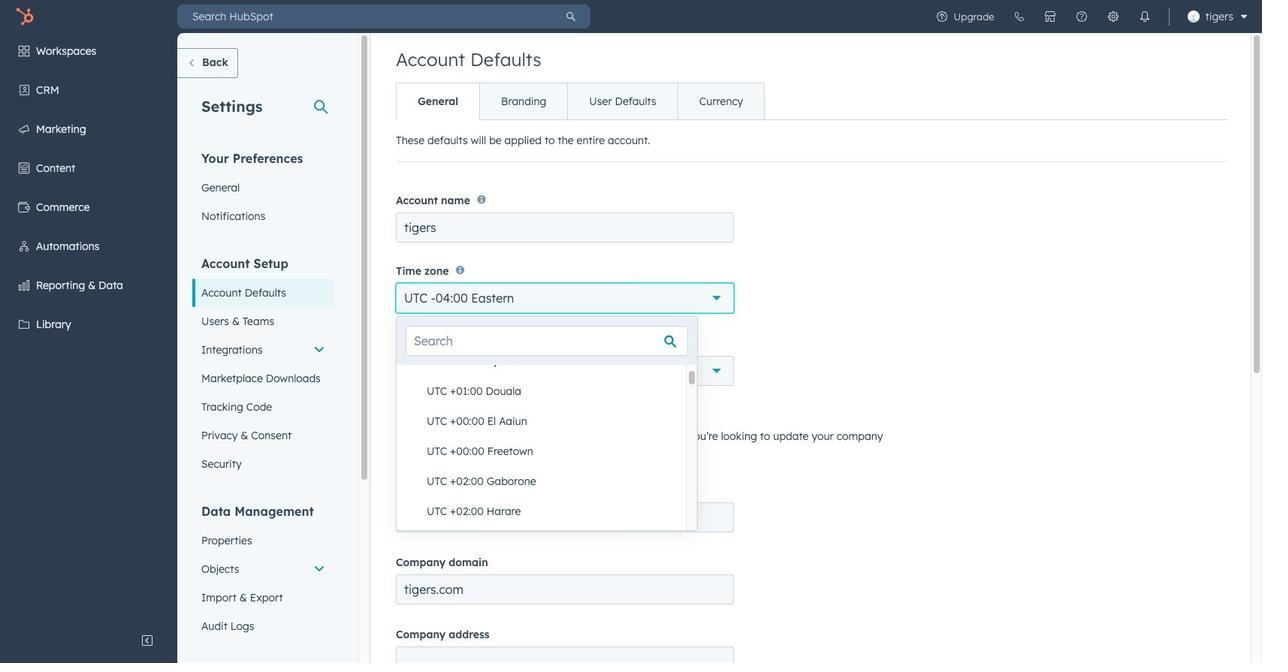 Task type: locate. For each thing, give the bounding box(es) containing it.
None text field
[[396, 213, 734, 243], [396, 503, 734, 533], [396, 575, 734, 605], [396, 647, 734, 663], [396, 213, 734, 243], [396, 503, 734, 533], [396, 575, 734, 605], [396, 647, 734, 663]]

data management element
[[192, 503, 334, 641]]

Search HubSpot search field
[[177, 5, 551, 29]]

menu
[[926, 0, 1253, 33], [0, 33, 177, 626]]

list box
[[397, 346, 697, 557]]

0 horizontal spatial menu
[[0, 33, 177, 626]]

howard n/a image
[[1187, 11, 1200, 23]]

navigation
[[396, 83, 765, 120]]

help image
[[1076, 11, 1088, 23]]

marketplaces image
[[1044, 11, 1056, 23]]

None field
[[397, 317, 697, 557]]



Task type: vqa. For each thing, say whether or not it's contained in the screenshot.
Your Preferences element in the top left of the page
yes



Task type: describe. For each thing, give the bounding box(es) containing it.
notifications image
[[1139, 11, 1151, 23]]

account setup element
[[192, 255, 334, 479]]

settings image
[[1107, 11, 1119, 23]]

your preferences element
[[192, 150, 334, 231]]

Search search field
[[406, 326, 688, 356]]

1 horizontal spatial menu
[[926, 0, 1253, 33]]



